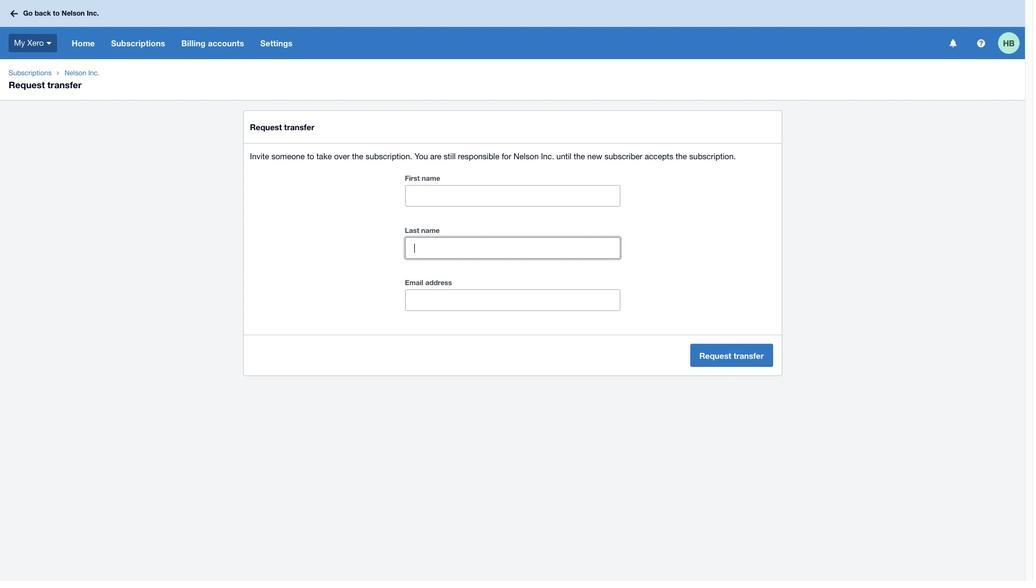 Task type: describe. For each thing, give the bounding box(es) containing it.
1 horizontal spatial subscriptions link
[[103, 27, 173, 59]]

hb
[[1003, 38, 1015, 48]]

subscriber
[[605, 152, 643, 161]]

0 vertical spatial request
[[9, 79, 45, 90]]

1 vertical spatial inc.
[[88, 69, 100, 77]]

request transfer inside button
[[700, 351, 764, 360]]

1 horizontal spatial transfer
[[284, 122, 314, 132]]

billing accounts link
[[173, 27, 252, 59]]

0 vertical spatial subscriptions
[[111, 38, 165, 48]]

transfer inside button
[[734, 351, 764, 360]]

take
[[317, 152, 332, 161]]

nelson inc.
[[65, 69, 100, 77]]

go back to nelson inc.
[[23, 9, 99, 17]]

are
[[430, 152, 442, 161]]

name for first name
[[422, 174, 440, 182]]

back
[[35, 9, 51, 17]]

1 vertical spatial nelson
[[65, 69, 86, 77]]

email
[[405, 278, 423, 287]]

1 vertical spatial request
[[250, 122, 282, 132]]

2 the from the left
[[574, 152, 585, 161]]

still
[[444, 152, 456, 161]]

last name
[[405, 226, 440, 235]]

until
[[557, 152, 572, 161]]

banner containing hb
[[0, 0, 1025, 59]]

billing accounts
[[181, 38, 244, 48]]

2 vertical spatial inc.
[[541, 152, 554, 161]]

3 the from the left
[[676, 152, 687, 161]]

accepts
[[645, 152, 674, 161]]

go
[[23, 9, 33, 17]]

nelson inc. link
[[60, 68, 104, 79]]

1 horizontal spatial svg image
[[950, 39, 957, 47]]

2 vertical spatial nelson
[[514, 152, 539, 161]]

invite someone to take over the subscription. you are still responsible for nelson inc. until the new subscriber accepts the subscription.
[[250, 152, 736, 161]]

over
[[334, 152, 350, 161]]

my xero button
[[0, 27, 64, 59]]

request inside button
[[700, 351, 732, 360]]

for
[[502, 152, 512, 161]]

xero
[[27, 38, 44, 47]]

settings
[[260, 38, 293, 48]]

1 horizontal spatial request transfer
[[250, 122, 314, 132]]

2 subscription. from the left
[[689, 152, 736, 161]]



Task type: vqa. For each thing, say whether or not it's contained in the screenshot.
data
no



Task type: locate. For each thing, give the bounding box(es) containing it.
billing
[[181, 38, 206, 48]]

0 vertical spatial to
[[53, 9, 60, 17]]

first
[[405, 174, 420, 182]]

0 horizontal spatial to
[[53, 9, 60, 17]]

settings button
[[252, 27, 301, 59]]

subscription. right accepts
[[689, 152, 736, 161]]

to for back
[[53, 9, 60, 17]]

hb button
[[998, 27, 1025, 59]]

the right over at the left
[[352, 152, 363, 161]]

to inside go back to nelson inc. link
[[53, 9, 60, 17]]

1 subscription. from the left
[[366, 152, 412, 161]]

name
[[422, 174, 440, 182], [421, 226, 440, 235]]

go back to nelson inc. link
[[6, 4, 105, 23]]

2 horizontal spatial svg image
[[977, 39, 985, 47]]

1 vertical spatial name
[[421, 226, 440, 235]]

inc. left until
[[541, 152, 554, 161]]

1 vertical spatial to
[[307, 152, 314, 161]]

0 horizontal spatial svg image
[[46, 42, 52, 45]]

2 vertical spatial request
[[700, 351, 732, 360]]

inc. inside banner
[[87, 9, 99, 17]]

you
[[415, 152, 428, 161]]

accounts
[[208, 38, 244, 48]]

2 horizontal spatial transfer
[[734, 351, 764, 360]]

request transfer button
[[690, 344, 773, 367]]

nelson right 'for' on the left top
[[514, 152, 539, 161]]

0 vertical spatial transfer
[[47, 79, 82, 90]]

inc. up the home
[[87, 9, 99, 17]]

someone
[[272, 152, 305, 161]]

0 horizontal spatial subscriptions link
[[4, 68, 56, 79]]

1 vertical spatial request transfer
[[250, 122, 314, 132]]

1 vertical spatial subscriptions link
[[4, 68, 56, 79]]

0 vertical spatial nelson
[[62, 9, 85, 17]]

2 vertical spatial transfer
[[734, 351, 764, 360]]

1 horizontal spatial the
[[574, 152, 585, 161]]

svg image
[[950, 39, 957, 47], [977, 39, 985, 47], [46, 42, 52, 45]]

responsible
[[458, 152, 500, 161]]

name right last
[[421, 226, 440, 235]]

my
[[14, 38, 25, 47]]

1 horizontal spatial subscription.
[[689, 152, 736, 161]]

0 horizontal spatial transfer
[[47, 79, 82, 90]]

First name field
[[406, 186, 620, 206]]

nelson right back
[[62, 9, 85, 17]]

to for someone
[[307, 152, 314, 161]]

2 horizontal spatial the
[[676, 152, 687, 161]]

to
[[53, 9, 60, 17], [307, 152, 314, 161]]

navigation
[[64, 27, 942, 59]]

request transfer
[[9, 79, 82, 90], [250, 122, 314, 132], [700, 351, 764, 360]]

0 horizontal spatial request
[[9, 79, 45, 90]]

1 the from the left
[[352, 152, 363, 161]]

navigation containing home
[[64, 27, 942, 59]]

2 vertical spatial request transfer
[[700, 351, 764, 360]]

2 horizontal spatial request
[[700, 351, 732, 360]]

svg image
[[10, 10, 18, 17]]

svg image inside the my xero popup button
[[46, 42, 52, 45]]

my xero
[[14, 38, 44, 47]]

nelson down home link
[[65, 69, 86, 77]]

name for last name
[[421, 226, 440, 235]]

0 horizontal spatial the
[[352, 152, 363, 161]]

0 horizontal spatial request transfer
[[9, 79, 82, 90]]

0 vertical spatial request transfer
[[9, 79, 82, 90]]

inc.
[[87, 9, 99, 17], [88, 69, 100, 77], [541, 152, 554, 161]]

inc. down the home
[[88, 69, 100, 77]]

transfer
[[47, 79, 82, 90], [284, 122, 314, 132], [734, 351, 764, 360]]

home
[[72, 38, 95, 48]]

address
[[425, 278, 452, 287]]

invite
[[250, 152, 269, 161]]

nelson inside banner
[[62, 9, 85, 17]]

2 horizontal spatial request transfer
[[700, 351, 764, 360]]

first name
[[405, 174, 440, 182]]

request
[[9, 79, 45, 90], [250, 122, 282, 132], [700, 351, 732, 360]]

subscriptions link
[[103, 27, 173, 59], [4, 68, 56, 79]]

name right first
[[422, 174, 440, 182]]

banner
[[0, 0, 1025, 59]]

0 vertical spatial inc.
[[87, 9, 99, 17]]

to left the take
[[307, 152, 314, 161]]

the left new
[[574, 152, 585, 161]]

the
[[352, 152, 363, 161], [574, 152, 585, 161], [676, 152, 687, 161]]

1 vertical spatial subscriptions
[[9, 69, 52, 77]]

0 vertical spatial subscriptions link
[[103, 27, 173, 59]]

subscriptions
[[111, 38, 165, 48], [9, 69, 52, 77]]

last
[[405, 226, 419, 235]]

to right back
[[53, 9, 60, 17]]

0 horizontal spatial subscriptions
[[9, 69, 52, 77]]

0 vertical spatial name
[[422, 174, 440, 182]]

1 horizontal spatial subscriptions
[[111, 38, 165, 48]]

1 vertical spatial transfer
[[284, 122, 314, 132]]

home link
[[64, 27, 103, 59]]

new
[[587, 152, 602, 161]]

the right accepts
[[676, 152, 687, 161]]

subscription. up first
[[366, 152, 412, 161]]

0 horizontal spatial subscription.
[[366, 152, 412, 161]]

email address
[[405, 278, 452, 287]]

Email address field
[[406, 290, 620, 311]]

1 horizontal spatial to
[[307, 152, 314, 161]]

nelson
[[62, 9, 85, 17], [65, 69, 86, 77], [514, 152, 539, 161]]

navigation inside banner
[[64, 27, 942, 59]]

subscription.
[[366, 152, 412, 161], [689, 152, 736, 161]]

1 horizontal spatial request
[[250, 122, 282, 132]]

Last name field
[[406, 238, 620, 258]]



